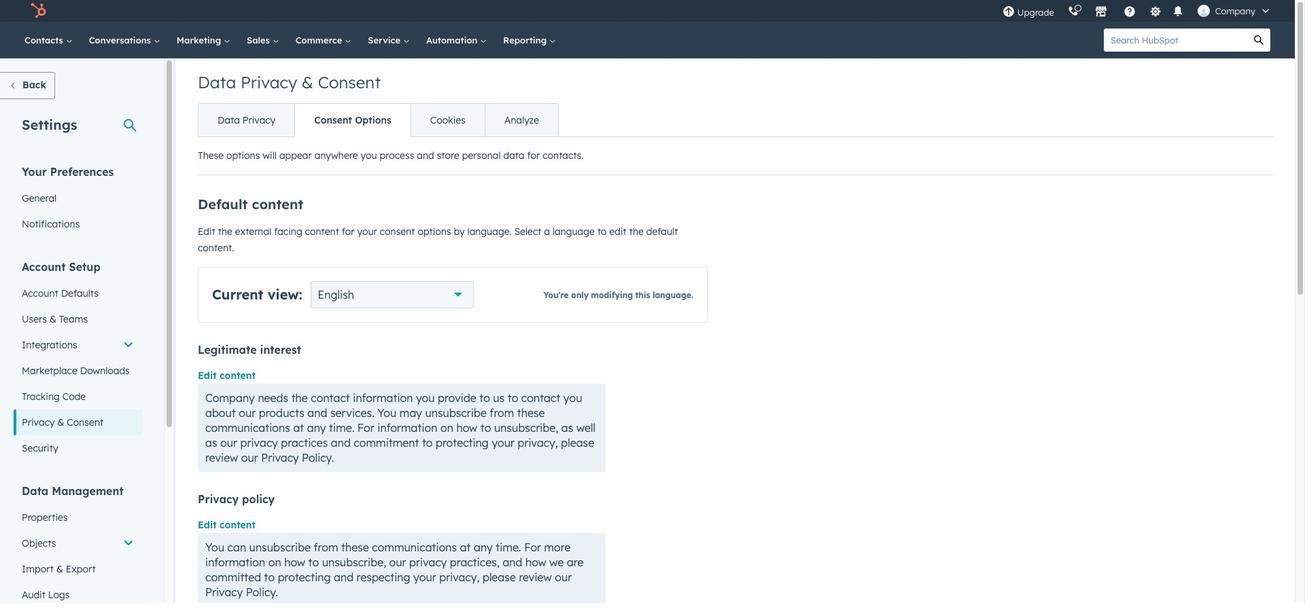 Task type: vqa. For each thing, say whether or not it's contained in the screenshot.
in 2 business days
no



Task type: locate. For each thing, give the bounding box(es) containing it.
menu
[[996, 0, 1279, 22]]

navigation
[[198, 103, 559, 137]]



Task type: describe. For each thing, give the bounding box(es) containing it.
account setup element
[[14, 260, 142, 462]]

your preferences element
[[14, 165, 142, 237]]

Search HubSpot search field
[[1104, 29, 1247, 52]]

jacob simon image
[[1198, 5, 1210, 17]]

data management element
[[14, 484, 142, 604]]

marketplaces image
[[1095, 6, 1107, 18]]



